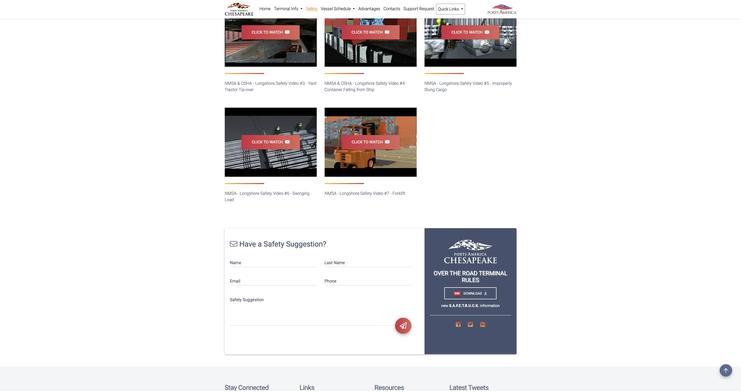 Task type: vqa. For each thing, say whether or not it's contained in the screenshot.
DOWNLOAD
yes



Task type: describe. For each thing, give the bounding box(es) containing it.
watch for yard
[[269, 30, 283, 35]]

safety link
[[304, 4, 319, 14]]

suggestion
[[243, 298, 264, 303]]

the
[[450, 270, 461, 277]]

click for container
[[352, 30, 362, 35]]

nmsa & osha - longshore safety video #3 - yard tractor tip-over
[[225, 81, 316, 92]]

have
[[239, 240, 256, 249]]

facebook square image
[[456, 322, 461, 328]]

terminal
[[274, 6, 290, 11]]

a
[[258, 240, 262, 249]]

cargo
[[436, 87, 447, 92]]

to for container
[[363, 30, 368, 35]]

falling
[[343, 87, 356, 92]]

links
[[449, 7, 459, 12]]

improperly
[[492, 81, 512, 86]]

to for yard
[[263, 30, 268, 35]]

nmsa for nmsa - longshore safety video #6 - swinging load
[[225, 191, 236, 196]]

safety left vessel
[[306, 6, 318, 11]]

safety inside nmsa & osha - longshore safety video #4 - container falling from ship
[[376, 81, 387, 86]]

vessel schedule
[[321, 6, 352, 11]]

video inside nmsa & osha - longshore safety video #4 - container falling from ship
[[388, 81, 399, 86]]

support request link
[[402, 4, 436, 14]]

safety inside the nmsa - longshore safety video #5 - improperly slung cargo
[[460, 81, 472, 86]]

over
[[246, 87, 254, 92]]

youtube image for #7
[[383, 140, 390, 144]]

& for tractor
[[237, 81, 240, 86]]

linkedin image
[[480, 322, 485, 328]]

quick links link
[[436, 4, 465, 15]]

1 name from the left
[[230, 260, 241, 265]]

home
[[260, 6, 271, 11]]

youtube image for #6
[[283, 140, 290, 144]]

load
[[225, 197, 234, 202]]

longshore for nmsa - longshore safety video #5 - improperly slung cargo
[[440, 81, 459, 86]]

nmsa for nmsa - longshore safety video #5 - improperly slung cargo
[[425, 81, 436, 86]]

quick links
[[438, 7, 460, 12]]

click to watch link for cargo
[[441, 25, 500, 39]]

home link
[[258, 4, 272, 14]]

phone
[[325, 279, 337, 284]]

support request
[[404, 6, 434, 11]]

contacts link
[[382, 4, 402, 14]]

#3
[[300, 81, 305, 86]]

nmsa - longshore safety video #6 - swinging load
[[225, 191, 309, 202]]

new
[[441, 304, 448, 308]]

longshore for nmsa - longshore safety video #6 - swinging load
[[240, 191, 259, 196]]

osha for falling
[[341, 81, 352, 86]]

watch for cargo
[[469, 30, 483, 35]]

email
[[230, 279, 240, 284]]

youtube image for safety
[[383, 30, 390, 34]]

nmsa - longshore safety video #7 - forklift
[[325, 191, 405, 196]]

over the road terminal rules
[[434, 270, 507, 284]]

Email text field
[[230, 276, 317, 286]]

longshore inside nmsa & osha - longshore safety video #4 - container falling from ship
[[355, 81, 375, 86]]

rules
[[462, 277, 479, 284]]

video image for container
[[325, 0, 417, 67]]

#4
[[400, 81, 405, 86]]

video for nmsa - longshore safety video #5 - improperly slung cargo
[[473, 81, 483, 86]]

have a safety suggestion?
[[239, 240, 326, 249]]

advantages link
[[357, 4, 382, 14]]

safety inside nmsa - longshore safety video #6 - swinging load
[[260, 191, 272, 196]]

last name
[[325, 260, 345, 265]]

Name text field
[[230, 257, 317, 267]]

twitter square image
[[468, 322, 473, 328]]

advantages
[[358, 6, 380, 11]]

longshore for nmsa - longshore safety video #7 - forklift
[[340, 191, 359, 196]]

arrow to bottom image
[[484, 292, 487, 296]]



Task type: locate. For each thing, give the bounding box(es) containing it.
request
[[419, 6, 434, 11]]

click
[[252, 30, 263, 35], [352, 30, 362, 35], [452, 30, 462, 35], [252, 140, 263, 145], [352, 140, 362, 145]]

longshore inside nmsa - longshore safety video #6 - swinging load
[[240, 191, 259, 196]]

click for yard
[[252, 30, 263, 35]]

go to top image
[[720, 365, 732, 377]]

nmsa & osha - longshore safety video #4 - container falling from ship
[[325, 81, 407, 92]]

click to watch for cargo
[[452, 30, 483, 35]]

2 name from the left
[[334, 260, 345, 265]]

watch for container
[[369, 30, 383, 35]]

video left the #4
[[388, 81, 399, 86]]

longshore inside nmsa & osha - longshore safety video #3 - yard tractor tip-over
[[255, 81, 275, 86]]

container
[[325, 87, 342, 92]]

video left #3
[[289, 81, 299, 86]]

video inside nmsa & osha - longshore safety video #3 - yard tractor tip-over
[[289, 81, 299, 86]]

safety left '#5'
[[460, 81, 472, 86]]

osha for tractor
[[241, 81, 252, 86]]

video for nmsa - longshore safety video #6 - swinging load
[[273, 191, 283, 196]]

video image for cargo
[[425, 0, 517, 67]]

2 & from the left
[[337, 81, 340, 86]]

video left '#5'
[[473, 81, 483, 86]]

osha inside nmsa & osha - longshore safety video #3 - yard tractor tip-over
[[241, 81, 252, 86]]

2 osha from the left
[[341, 81, 352, 86]]

& up tip-
[[237, 81, 240, 86]]

youtube image for #5
[[483, 30, 490, 34]]

video left #6
[[273, 191, 283, 196]]

1 horizontal spatial &
[[337, 81, 340, 86]]

nmsa inside the nmsa - longshore safety video #5 - improperly slung cargo
[[425, 81, 436, 86]]

click to watch link for container
[[342, 25, 400, 39]]

nmsa - longshore safety video #5 - improperly slung cargo
[[425, 81, 512, 92]]

terminal info link
[[272, 4, 304, 14]]

nmsa for nmsa & osha - longshore safety video #3 - yard tractor tip-over
[[225, 81, 236, 86]]

& inside nmsa & osha - longshore safety video #4 - container falling from ship
[[337, 81, 340, 86]]

ship
[[366, 87, 374, 92]]

click to watch link
[[242, 25, 300, 39], [342, 25, 400, 39], [441, 25, 500, 39], [242, 135, 300, 150], [342, 135, 400, 150]]

new s.a.f.e.t.r.u.c.k. information
[[441, 304, 500, 308]]

slung
[[425, 87, 435, 92]]

quick
[[438, 7, 448, 12]]

& up container at the top left
[[337, 81, 340, 86]]

safety left #7
[[360, 191, 372, 196]]

video inside the nmsa - longshore safety video #5 - improperly slung cargo
[[473, 81, 483, 86]]

& inside nmsa & osha - longshore safety video #3 - yard tractor tip-over
[[237, 81, 240, 86]]

nmsa inside nmsa & osha - longshore safety video #3 - yard tractor tip-over
[[225, 81, 236, 86]]

road
[[462, 270, 478, 277]]

watch
[[269, 30, 283, 35], [369, 30, 383, 35], [469, 30, 483, 35], [269, 140, 283, 145], [369, 140, 383, 145]]

1 osha from the left
[[241, 81, 252, 86]]

Phone text field
[[325, 276, 411, 286]]

&
[[237, 81, 240, 86], [337, 81, 340, 86]]

click to watch link for yard
[[242, 25, 300, 39]]

name up email
[[230, 260, 241, 265]]

support
[[404, 6, 418, 11]]

nmsa for nmsa - longshore safety video #7 - forklift
[[325, 191, 336, 196]]

s.a.f.e.t.r.u.c.k.
[[449, 304, 479, 308]]

click to watch for container
[[352, 30, 383, 35]]

1 & from the left
[[237, 81, 240, 86]]

osha up falling
[[341, 81, 352, 86]]

longshore
[[255, 81, 275, 86], [355, 81, 375, 86], [440, 81, 459, 86], [240, 191, 259, 196], [340, 191, 359, 196]]

suggestion?
[[286, 240, 326, 249]]

nmsa for nmsa & osha - longshore safety video #4 - container falling from ship
[[325, 81, 336, 86]]

click to watch
[[252, 30, 283, 35], [352, 30, 383, 35], [452, 30, 483, 35], [252, 140, 283, 145], [352, 140, 383, 145]]

click to watch for yard
[[252, 30, 283, 35]]

yard
[[308, 81, 316, 86]]

video left #7
[[373, 191, 383, 196]]

#5
[[484, 81, 489, 86]]

swinging
[[293, 191, 309, 196]]

forklift
[[392, 191, 405, 196]]

safety suggestion
[[230, 298, 264, 303]]

1 horizontal spatial name
[[334, 260, 345, 265]]

seagirt terminal image
[[444, 240, 497, 264]]

safety left #6
[[260, 191, 272, 196]]

last
[[325, 260, 333, 265]]

contacts
[[384, 6, 400, 11]]

name right last
[[334, 260, 345, 265]]

schedule
[[334, 6, 351, 11]]

safety
[[306, 6, 318, 11], [276, 81, 288, 86], [376, 81, 387, 86], [460, 81, 472, 86], [260, 191, 272, 196], [360, 191, 372, 196], [264, 240, 284, 249], [230, 298, 242, 303]]

0 horizontal spatial &
[[237, 81, 240, 86]]

from
[[357, 87, 365, 92]]

safety inside nmsa & osha - longshore safety video #3 - yard tractor tip-over
[[276, 81, 288, 86]]

over
[[434, 270, 448, 277]]

pdf
[[455, 292, 460, 295]]

click for cargo
[[452, 30, 462, 35]]

vessel schedule link
[[319, 4, 357, 14]]

safety left #3
[[276, 81, 288, 86]]

video image
[[225, 0, 317, 67], [325, 0, 417, 67], [425, 0, 517, 67], [225, 108, 317, 177], [325, 108, 417, 177]]

1 horizontal spatial osha
[[341, 81, 352, 86]]

-
[[253, 81, 254, 86], [306, 81, 307, 86], [353, 81, 354, 86], [406, 81, 407, 86], [437, 81, 439, 86], [490, 81, 491, 86], [237, 191, 239, 196], [290, 191, 292, 196], [337, 191, 339, 196], [390, 191, 391, 196]]

nmsa
[[225, 81, 236, 86], [325, 81, 336, 86], [425, 81, 436, 86], [225, 191, 236, 196], [325, 191, 336, 196]]

youtube image
[[283, 30, 290, 34]]

terminal
[[479, 270, 507, 277]]

name
[[230, 260, 241, 265], [334, 260, 345, 265]]

Last Name text field
[[325, 257, 411, 267]]

safety left the #4
[[376, 81, 387, 86]]

0 horizontal spatial name
[[230, 260, 241, 265]]

tractor
[[225, 87, 238, 92]]

video for nmsa - longshore safety video #7 - forklift
[[373, 191, 383, 196]]

video
[[289, 81, 299, 86], [388, 81, 399, 86], [473, 81, 483, 86], [273, 191, 283, 196], [373, 191, 383, 196]]

Safety Suggestion text field
[[230, 294, 411, 326]]

to
[[263, 30, 268, 35], [363, 30, 368, 35], [463, 30, 468, 35], [263, 140, 268, 145], [363, 140, 368, 145]]

nmsa inside nmsa - longshore safety video #6 - swinging load
[[225, 191, 236, 196]]

longshore inside the nmsa - longshore safety video #5 - improperly slung cargo
[[440, 81, 459, 86]]

terminal info
[[274, 6, 299, 11]]

safety right a
[[264, 240, 284, 249]]

video image for yard
[[225, 0, 317, 67]]

& for falling
[[337, 81, 340, 86]]

download
[[463, 292, 482, 296]]

to for cargo
[[463, 30, 468, 35]]

nmsa inside nmsa & osha - longshore safety video #4 - container falling from ship
[[325, 81, 336, 86]]

0 horizontal spatial osha
[[241, 81, 252, 86]]

osha inside nmsa & osha - longshore safety video #4 - container falling from ship
[[341, 81, 352, 86]]

safety left suggestion
[[230, 298, 242, 303]]

#7
[[384, 191, 389, 196]]

info
[[291, 6, 298, 11]]

youtube image
[[383, 30, 390, 34], [483, 30, 490, 34], [283, 140, 290, 144], [383, 140, 390, 144]]

osha
[[241, 81, 252, 86], [341, 81, 352, 86]]

vessel
[[321, 6, 333, 11]]

tip-
[[239, 87, 246, 92]]

osha up "over"
[[241, 81, 252, 86]]

information
[[480, 304, 500, 308]]

#6
[[284, 191, 289, 196]]

video inside nmsa - longshore safety video #6 - swinging load
[[273, 191, 283, 196]]



